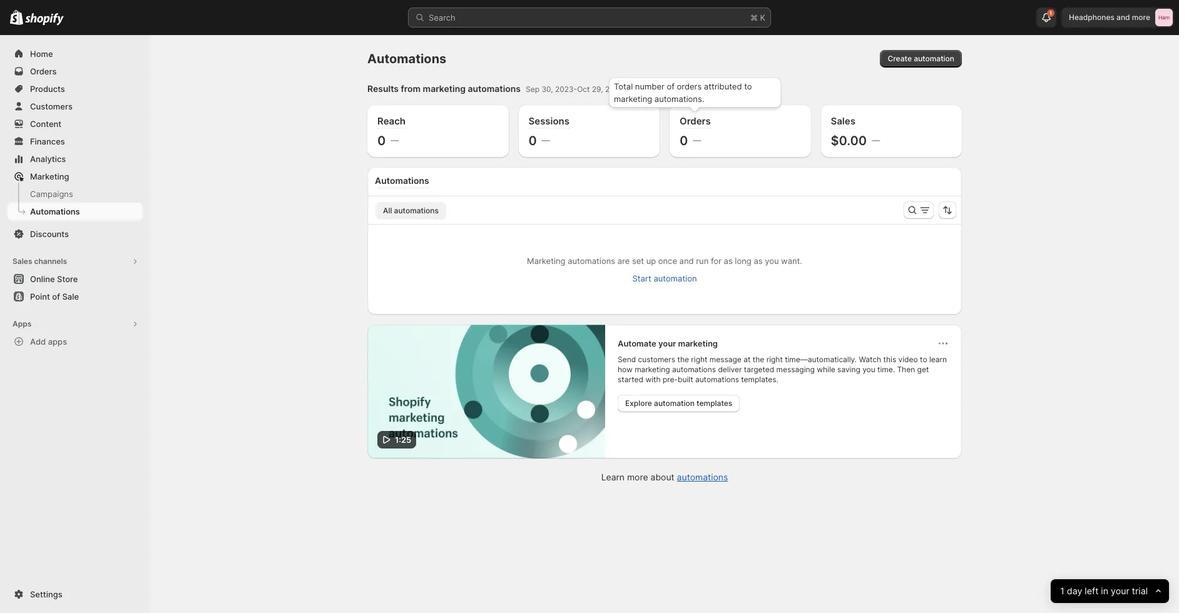 Task type: describe. For each thing, give the bounding box(es) containing it.
marketing right 'from'
[[423, 83, 466, 94]]

customers
[[638, 355, 675, 364]]

1 horizontal spatial more
[[1132, 13, 1150, 22]]

apps button
[[8, 315, 143, 333]]

sales for $0.00
[[831, 115, 855, 127]]

marketing up message
[[678, 339, 718, 349]]

discounts
[[30, 229, 69, 239]]

0 for reach 0 —
[[377, 133, 386, 148]]

automate your marketing
[[618, 339, 718, 349]]

attributed
[[704, 81, 742, 91]]

headphones and more image
[[1155, 9, 1173, 26]]

to inside results from marketing automations sep 30, 2023-oct 29, 2023 compared to aug 31, 2023-sep 29, 2023
[[664, 84, 671, 94]]

sales for channels
[[13, 257, 32, 266]]

marketing for marketing
[[30, 171, 69, 181]]

shopify image
[[25, 13, 64, 25]]

point of sale link
[[8, 288, 143, 305]]

marketing automations are set up once and run for as long as you want.
[[527, 256, 802, 266]]

learn more about automations
[[601, 472, 728, 482]]

automations up built
[[672, 365, 716, 374]]

0 for orders 0 —
[[680, 133, 688, 148]]

orders link
[[8, 63, 143, 80]]

watch
[[859, 355, 881, 364]]

built
[[678, 375, 693, 384]]

1 sep from the left
[[526, 84, 539, 94]]

this
[[883, 355, 896, 364]]

start automation link
[[625, 270, 704, 287]]

campaigns
[[30, 189, 73, 199]]

start automation
[[632, 273, 697, 283]]

⌘
[[750, 13, 758, 23]]

reach 0 —
[[377, 115, 406, 148]]

0 horizontal spatial you
[[765, 256, 779, 266]]

sale
[[62, 292, 79, 302]]

number
[[635, 81, 665, 91]]

online store
[[30, 274, 78, 284]]

orders
[[677, 81, 702, 91]]

point
[[30, 292, 50, 302]]

apps
[[48, 337, 67, 347]]

analytics link
[[8, 150, 143, 168]]

orders for orders 0 —
[[680, 115, 711, 127]]

1 the from the left
[[677, 355, 689, 364]]

message
[[710, 355, 741, 364]]

saving
[[837, 365, 860, 374]]

automations inside button
[[394, 206, 439, 215]]

sales channels button
[[8, 253, 143, 270]]

deliver
[[718, 365, 742, 374]]

automations down deliver
[[695, 375, 739, 384]]

1 for 1 day left in your trial
[[1060, 585, 1064, 597]]

k
[[760, 13, 765, 23]]

start
[[632, 273, 651, 283]]

0 horizontal spatial more
[[627, 472, 648, 482]]

marketing link
[[8, 168, 143, 185]]

— for sales $0.00 —
[[872, 135, 880, 145]]

sales channels
[[13, 257, 67, 266]]

1 2023 from the left
[[605, 84, 624, 94]]

⌘ k
[[750, 13, 765, 23]]

want.
[[781, 256, 802, 266]]

get
[[917, 365, 929, 374]]

send
[[618, 355, 636, 364]]

1:25
[[395, 435, 411, 445]]

templates
[[697, 399, 732, 408]]

automation for create
[[914, 54, 954, 63]]

1 day left in your trial button
[[1051, 579, 1169, 603]]

compared
[[626, 84, 661, 94]]

apps
[[13, 319, 31, 329]]

automate
[[618, 339, 656, 349]]

automations link
[[677, 472, 728, 482]]

customers link
[[8, 98, 143, 115]]

left
[[1085, 585, 1098, 597]]

automations left are
[[568, 256, 615, 266]]

add apps button
[[8, 333, 143, 350]]

once
[[658, 256, 677, 266]]

explore
[[625, 399, 652, 408]]

pre-
[[663, 375, 678, 384]]

targeted
[[744, 365, 774, 374]]

aug
[[673, 84, 687, 94]]

trial
[[1132, 585, 1148, 597]]

set
[[632, 256, 644, 266]]

from
[[401, 83, 421, 94]]

day
[[1067, 585, 1082, 597]]

1 29, from the left
[[592, 84, 603, 94]]

while
[[817, 365, 835, 374]]

automations.
[[655, 94, 704, 104]]

sales $0.00 —
[[831, 115, 880, 148]]

explore automation templates link
[[618, 395, 740, 412]]

time.
[[877, 365, 895, 374]]

— for orders 0 —
[[693, 135, 701, 145]]

products
[[30, 84, 65, 94]]

point of sale
[[30, 292, 79, 302]]

learn
[[929, 355, 947, 364]]

of inside 'button'
[[52, 292, 60, 302]]

finances
[[30, 136, 65, 146]]

results
[[367, 83, 399, 94]]

with
[[645, 375, 661, 384]]

— for sessions 0 —
[[542, 135, 550, 145]]

home link
[[8, 45, 143, 63]]



Task type: vqa. For each thing, say whether or not it's contained in the screenshot.


Task type: locate. For each thing, give the bounding box(es) containing it.
orders 0 —
[[680, 115, 711, 148]]

started
[[618, 375, 643, 384]]

to inside total number of orders attributed to marketing automations.
[[744, 81, 752, 91]]

— inside sales $0.00 —
[[872, 135, 880, 145]]

automations link
[[8, 203, 143, 220]]

create
[[888, 54, 912, 63]]

0 for sessions 0 —
[[528, 133, 537, 148]]

2023- right 31,
[[701, 84, 723, 94]]

1 vertical spatial 1
[[1060, 585, 1064, 597]]

shopify image
[[10, 10, 23, 25]]

0 horizontal spatial 2023-
[[555, 84, 577, 94]]

2 as from the left
[[754, 256, 763, 266]]

sales inside sales $0.00 —
[[831, 115, 855, 127]]

$0.00
[[831, 133, 867, 148]]

right up built
[[691, 355, 707, 364]]

sep
[[526, 84, 539, 94], [723, 84, 737, 94]]

right up targeted
[[766, 355, 783, 364]]

marketing down total
[[614, 94, 652, 104]]

0 horizontal spatial sales
[[13, 257, 32, 266]]

1 for 1
[[1050, 10, 1052, 16]]

sessions 0 —
[[528, 115, 569, 148]]

2 29, from the left
[[739, 84, 750, 94]]

0 horizontal spatial 2023
[[605, 84, 624, 94]]

31,
[[689, 84, 699, 94]]

then
[[897, 365, 915, 374]]

2 2023- from the left
[[701, 84, 723, 94]]

to up get
[[920, 355, 927, 364]]

at
[[744, 355, 751, 364]]

0 vertical spatial and
[[1116, 13, 1130, 22]]

create automation link
[[880, 50, 962, 68]]

30,
[[542, 84, 553, 94]]

29, right oct
[[592, 84, 603, 94]]

more
[[1132, 13, 1150, 22], [627, 472, 648, 482]]

0 horizontal spatial 29,
[[592, 84, 603, 94]]

more left headphones and more 'image'
[[1132, 13, 1150, 22]]

0 vertical spatial automation
[[914, 54, 954, 63]]

1 horizontal spatial 2023-
[[701, 84, 723, 94]]

— down sessions
[[542, 135, 550, 145]]

automations right about
[[677, 472, 728, 482]]

— right the $0.00
[[872, 135, 880, 145]]

0 horizontal spatial of
[[52, 292, 60, 302]]

— inside reach 0 —
[[391, 135, 399, 145]]

0 horizontal spatial to
[[664, 84, 671, 94]]

0 horizontal spatial 1
[[1050, 10, 1052, 16]]

1 horizontal spatial of
[[667, 81, 675, 91]]

learn
[[601, 472, 625, 482]]

—
[[391, 135, 399, 145], [542, 135, 550, 145], [693, 135, 701, 145], [872, 135, 880, 145]]

headphones and more
[[1069, 13, 1150, 22]]

the up built
[[677, 355, 689, 364]]

1 2023- from the left
[[555, 84, 577, 94]]

tooltip: orders tooltip
[[609, 78, 781, 108]]

2 right from the left
[[766, 355, 783, 364]]

video
[[898, 355, 918, 364]]

0 horizontal spatial the
[[677, 355, 689, 364]]

2023-
[[555, 84, 577, 94], [701, 84, 723, 94]]

automation down once
[[654, 273, 697, 283]]

1 vertical spatial and
[[679, 256, 694, 266]]

0 vertical spatial sales
[[831, 115, 855, 127]]

4 — from the left
[[872, 135, 880, 145]]

0 vertical spatial of
[[667, 81, 675, 91]]

2 0 from the left
[[528, 133, 537, 148]]

2 vertical spatial automation
[[654, 399, 695, 408]]

1 — from the left
[[391, 135, 399, 145]]

2023- right 30,
[[555, 84, 577, 94]]

online store link
[[8, 270, 143, 288]]

29, right 31,
[[739, 84, 750, 94]]

all automations
[[383, 206, 439, 215]]

— for reach 0 —
[[391, 135, 399, 145]]

automation
[[914, 54, 954, 63], [654, 273, 697, 283], [654, 399, 695, 408]]

home
[[30, 49, 53, 59]]

marketing inside total number of orders attributed to marketing automations.
[[614, 94, 652, 104]]

1 horizontal spatial marketing
[[527, 256, 565, 266]]

orders down home
[[30, 66, 57, 76]]

right
[[691, 355, 707, 364], [766, 355, 783, 364]]

for
[[711, 256, 721, 266]]

1 vertical spatial marketing
[[527, 256, 565, 266]]

1 left day
[[1060, 585, 1064, 597]]

automation for explore
[[654, 399, 695, 408]]

2 sep from the left
[[723, 84, 737, 94]]

and left run
[[679, 256, 694, 266]]

automation for start
[[654, 273, 697, 283]]

oct
[[577, 84, 590, 94]]

of up automations.
[[667, 81, 675, 91]]

0 vertical spatial marketing
[[30, 171, 69, 181]]

analytics
[[30, 154, 66, 164]]

— inside sessions 0 —
[[542, 135, 550, 145]]

to left the aug
[[664, 84, 671, 94]]

1 button
[[1036, 8, 1056, 28]]

1 horizontal spatial you
[[862, 365, 875, 374]]

1 horizontal spatial orders
[[680, 115, 711, 127]]

marketing inside "send customers the right message at the right time—automatically. watch this video to learn how marketing automations deliver targeted messaging while saving you time. then get started with pre-built automations templates."
[[635, 365, 670, 374]]

as right for
[[724, 256, 733, 266]]

2 horizontal spatial to
[[920, 355, 927, 364]]

total
[[614, 81, 633, 91]]

2 horizontal spatial 0
[[680, 133, 688, 148]]

0 vertical spatial more
[[1132, 13, 1150, 22]]

your up the "customers"
[[658, 339, 676, 349]]

1 vertical spatial you
[[862, 365, 875, 374]]

1 vertical spatial automation
[[654, 273, 697, 283]]

more right the learn
[[627, 472, 648, 482]]

1 as from the left
[[724, 256, 733, 266]]

automations down campaigns
[[30, 207, 80, 217]]

1 vertical spatial your
[[1111, 585, 1129, 597]]

0 horizontal spatial 0
[[377, 133, 386, 148]]

0 vertical spatial 1
[[1050, 10, 1052, 16]]

settings link
[[8, 586, 143, 603]]

1 horizontal spatial 29,
[[739, 84, 750, 94]]

0 horizontal spatial your
[[658, 339, 676, 349]]

1 horizontal spatial 0
[[528, 133, 537, 148]]

1 horizontal spatial to
[[744, 81, 752, 91]]

your inside 'dropdown button'
[[1111, 585, 1129, 597]]

2 — from the left
[[542, 135, 550, 145]]

add
[[30, 337, 46, 347]]

customers
[[30, 101, 73, 111]]

automation right create
[[914, 54, 954, 63]]

1 0 from the left
[[377, 133, 386, 148]]

0 vertical spatial your
[[658, 339, 676, 349]]

in
[[1101, 585, 1108, 597]]

you left the want.
[[765, 256, 779, 266]]

0 inside sessions 0 —
[[528, 133, 537, 148]]

3 — from the left
[[693, 135, 701, 145]]

0 vertical spatial orders
[[30, 66, 57, 76]]

to right attributed
[[744, 81, 752, 91]]

0 vertical spatial automations
[[367, 51, 446, 66]]

discounts link
[[8, 225, 143, 243]]

and right headphones
[[1116, 13, 1130, 22]]

content link
[[8, 115, 143, 133]]

0 horizontal spatial as
[[724, 256, 733, 266]]

1 horizontal spatial 1
[[1060, 585, 1064, 597]]

point of sale button
[[0, 288, 150, 305]]

automations right all
[[394, 206, 439, 215]]

— inside orders 0 —
[[693, 135, 701, 145]]

headphones
[[1069, 13, 1114, 22]]

automations
[[367, 51, 446, 66], [375, 175, 429, 186], [30, 207, 80, 217]]

search
[[429, 13, 455, 23]]

1 horizontal spatial as
[[754, 256, 763, 266]]

2023 right attributed
[[752, 84, 771, 94]]

messaging
[[776, 365, 815, 374]]

channels
[[34, 257, 67, 266]]

to inside "send customers the right message at the right time—automatically. watch this video to learn how marketing automations deliver targeted messaging while saving you time. then get started with pre-built automations templates."
[[920, 355, 927, 364]]

— down automations.
[[693, 135, 701, 145]]

all automations button
[[375, 202, 446, 220]]

your right the in
[[1111, 585, 1129, 597]]

as right long on the right top of the page
[[754, 256, 763, 266]]

marketing for marketing automations are set up once and run for as long as you want.
[[527, 256, 565, 266]]

0 horizontal spatial and
[[679, 256, 694, 266]]

of left sale
[[52, 292, 60, 302]]

your
[[658, 339, 676, 349], [1111, 585, 1129, 597]]

campaigns link
[[8, 185, 143, 203]]

of inside total number of orders attributed to marketing automations.
[[667, 81, 675, 91]]

1 horizontal spatial sep
[[723, 84, 737, 94]]

2023 left compared at top right
[[605, 84, 624, 94]]

sep right 31,
[[723, 84, 737, 94]]

all
[[383, 206, 392, 215]]

automations up 'all automations'
[[375, 175, 429, 186]]

sales up the $0.00
[[831, 115, 855, 127]]

0 down automations.
[[680, 133, 688, 148]]

sep left 30,
[[526, 84, 539, 94]]

you down watch
[[862, 365, 875, 374]]

1 horizontal spatial the
[[753, 355, 764, 364]]

0 vertical spatial you
[[765, 256, 779, 266]]

1 vertical spatial more
[[627, 472, 648, 482]]

1 day left in your trial
[[1060, 585, 1148, 597]]

and
[[1116, 13, 1130, 22], [679, 256, 694, 266]]

products link
[[8, 80, 143, 98]]

0 horizontal spatial orders
[[30, 66, 57, 76]]

— down reach
[[391, 135, 399, 145]]

1 vertical spatial orders
[[680, 115, 711, 127]]

are
[[617, 256, 630, 266]]

1 inside "dropdown button"
[[1050, 10, 1052, 16]]

1 horizontal spatial right
[[766, 355, 783, 364]]

1 vertical spatial automations
[[375, 175, 429, 186]]

the
[[677, 355, 689, 364], [753, 355, 764, 364]]

1 horizontal spatial and
[[1116, 13, 1130, 22]]

1:25 button
[[367, 325, 605, 459]]

long
[[735, 256, 751, 266]]

the up targeted
[[753, 355, 764, 364]]

1 horizontal spatial your
[[1111, 585, 1129, 597]]

total number of orders attributed to marketing automations.
[[614, 81, 752, 104]]

sales inside button
[[13, 257, 32, 266]]

you inside "send customers the right message at the right time—automatically. watch this video to learn how marketing automations deliver targeted messaging while saving you time. then get started with pre-built automations templates."
[[862, 365, 875, 374]]

of
[[667, 81, 675, 91], [52, 292, 60, 302]]

0 horizontal spatial sep
[[526, 84, 539, 94]]

1 vertical spatial sales
[[13, 257, 32, 266]]

0 horizontal spatial marketing
[[30, 171, 69, 181]]

2 2023 from the left
[[752, 84, 771, 94]]

marketing up with
[[635, 365, 670, 374]]

create automation
[[888, 54, 954, 63]]

1 inside 'dropdown button'
[[1060, 585, 1064, 597]]

orders down automations.
[[680, 115, 711, 127]]

2 vertical spatial automations
[[30, 207, 80, 217]]

3 0 from the left
[[680, 133, 688, 148]]

online store button
[[0, 270, 150, 288]]

run
[[696, 256, 709, 266]]

1 left headphones
[[1050, 10, 1052, 16]]

time—automatically.
[[785, 355, 857, 364]]

0 horizontal spatial right
[[691, 355, 707, 364]]

1 vertical spatial of
[[52, 292, 60, 302]]

content
[[30, 119, 61, 129]]

0 down reach
[[377, 133, 386, 148]]

sales up online
[[13, 257, 32, 266]]

2023
[[605, 84, 624, 94], [752, 84, 771, 94]]

reach
[[377, 115, 406, 127]]

how
[[618, 365, 633, 374]]

finances link
[[8, 133, 143, 150]]

1 horizontal spatial 2023
[[752, 84, 771, 94]]

0 down sessions
[[528, 133, 537, 148]]

2 the from the left
[[753, 355, 764, 364]]

automation down pre-
[[654, 399, 695, 408]]

automations left 30,
[[468, 83, 521, 94]]

0 inside orders 0 —
[[680, 133, 688, 148]]

store
[[57, 274, 78, 284]]

automations up 'from'
[[367, 51, 446, 66]]

sessions
[[528, 115, 569, 127]]

0 inside reach 0 —
[[377, 133, 386, 148]]

1 horizontal spatial sales
[[831, 115, 855, 127]]

1
[[1050, 10, 1052, 16], [1060, 585, 1064, 597]]

send customers the right message at the right time—automatically. watch this video to learn how marketing automations deliver targeted messaging while saving you time. then get started with pre-built automations templates.
[[618, 355, 947, 384]]

orders for orders
[[30, 66, 57, 76]]

1 right from the left
[[691, 355, 707, 364]]



